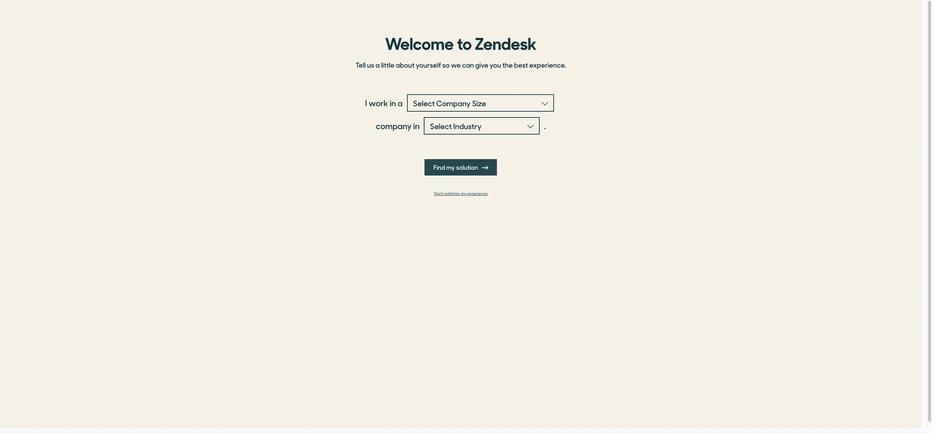 Task type: locate. For each thing, give the bounding box(es) containing it.
1 horizontal spatial my
[[462, 192, 467, 197]]

arrow right image
[[483, 165, 489, 171]]

tell
[[356, 60, 366, 70]]

we
[[451, 60, 461, 70]]

a right us
[[376, 60, 380, 70]]

so
[[443, 60, 450, 70]]

in right work
[[390, 97, 396, 109]]

don't optimize my experience link
[[352, 192, 571, 197]]

i work in a
[[365, 97, 403, 109]]

1 horizontal spatial a
[[398, 97, 403, 109]]

0 horizontal spatial my
[[447, 163, 456, 172]]

best
[[515, 60, 528, 70]]

1 horizontal spatial in
[[414, 120, 420, 132]]

find     my solution button
[[425, 159, 498, 176]]

little
[[381, 60, 395, 70]]

zendesk
[[475, 30, 537, 54]]

a right work
[[398, 97, 403, 109]]

company
[[376, 120, 412, 132]]

yourself
[[416, 60, 441, 70]]

to
[[457, 30, 472, 54]]

us
[[367, 60, 375, 70]]

1 vertical spatial a
[[398, 97, 403, 109]]

in
[[390, 97, 396, 109], [414, 120, 420, 132]]

1 vertical spatial my
[[462, 192, 467, 197]]

0 vertical spatial a
[[376, 60, 380, 70]]

1 vertical spatial in
[[414, 120, 420, 132]]

optimize
[[445, 192, 460, 197]]

0 horizontal spatial a
[[376, 60, 380, 70]]

a
[[376, 60, 380, 70], [398, 97, 403, 109]]

0 horizontal spatial in
[[390, 97, 396, 109]]

experience.
[[530, 60, 567, 70]]

in right company
[[414, 120, 420, 132]]

find
[[434, 163, 446, 172]]

work
[[369, 97, 388, 109]]

my inside button
[[447, 163, 456, 172]]

tell us a little about yourself so we can give you the best experience.
[[356, 60, 567, 70]]

my
[[447, 163, 456, 172], [462, 192, 467, 197]]

experience
[[468, 192, 488, 197]]

0 vertical spatial my
[[447, 163, 456, 172]]

my right the find
[[447, 163, 456, 172]]

my right "optimize"
[[462, 192, 467, 197]]



Task type: describe. For each thing, give the bounding box(es) containing it.
welcome
[[386, 30, 454, 54]]

don't optimize my experience
[[435, 192, 488, 197]]

0 vertical spatial in
[[390, 97, 396, 109]]

can
[[462, 60, 474, 70]]

company in
[[376, 120, 420, 132]]

welcome to zendesk
[[386, 30, 537, 54]]

.
[[545, 120, 546, 132]]

you
[[490, 60, 502, 70]]

the
[[503, 60, 513, 70]]

i
[[365, 97, 367, 109]]

about
[[396, 60, 415, 70]]

solution
[[457, 163, 479, 172]]

give
[[476, 60, 489, 70]]

find     my solution
[[434, 163, 480, 172]]

don't
[[435, 192, 444, 197]]



Task type: vqa. For each thing, say whether or not it's contained in the screenshot.
'in' to the bottom
yes



